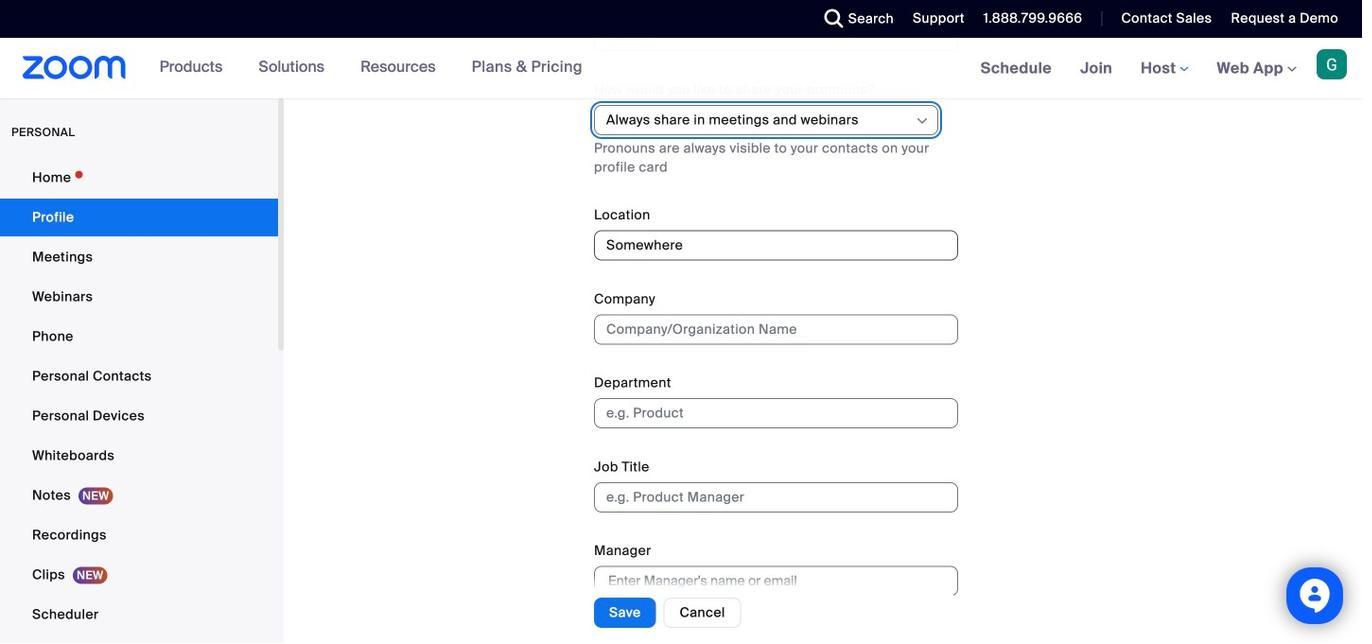 Task type: locate. For each thing, give the bounding box(es) containing it.
banner
[[0, 38, 1363, 100]]

meetings navigation
[[967, 38, 1363, 100]]

e.g. Product Manager text field
[[594, 483, 959, 513]]

Company/Organization Name text field
[[594, 315, 959, 345]]

e.g. Product text field
[[594, 399, 959, 429]]

product information navigation
[[145, 38, 597, 98]]



Task type: describe. For each thing, give the bounding box(es) containing it.
e.g. San Jose text field
[[594, 231, 959, 261]]

profile picture image
[[1318, 49, 1348, 80]]

personal menu menu
[[0, 159, 278, 644]]

zoom logo image
[[23, 56, 126, 80]]

Pronouns text field
[[594, 21, 959, 51]]



Task type: vqa. For each thing, say whether or not it's contained in the screenshot.
banner
yes



